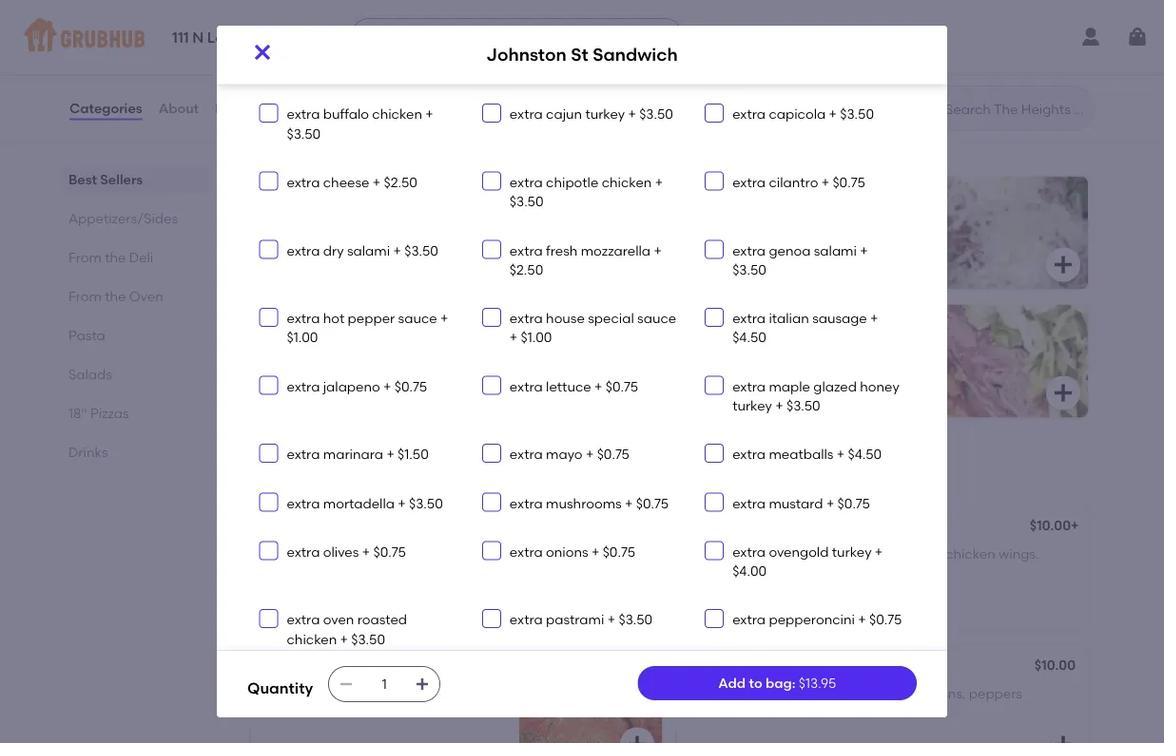Task type: describe. For each thing, give the bounding box(es) containing it.
extra mortadella + $3.50
[[287, 496, 443, 512]]

svg image for extra fresh mozzarella
[[486, 244, 497, 255]]

meatballs for extra
[[769, 447, 834, 463]]

bbq
[[861, 546, 890, 563]]

extra for extra breaded chicken cutlet
[[510, 38, 543, 54]]

forest
[[362, 38, 399, 54]]

peppers
[[823, 659, 877, 676]]

extra capicola + $3.50
[[733, 106, 874, 122]]

mozzarella
[[581, 242, 651, 259]]

categories button
[[69, 74, 143, 143]]

svg image for extra pastrami
[[486, 614, 497, 625]]

3 meatballs served with homemade marinara.
[[263, 686, 493, 722]]

oven
[[323, 612, 354, 629]]

svg image inside main navigation navigation
[[364, 29, 379, 45]]

about button
[[158, 74, 200, 143]]

sellers for best sellers most ordered on grubhub
[[296, 116, 362, 141]]

0 horizontal spatial $4.50
[[561, 57, 595, 74]]

$1.00 for hot
[[287, 330, 318, 346]]

original,
[[754, 546, 806, 563]]

reviews button
[[214, 74, 269, 143]]

italian sausage and peppers appetizer
[[689, 659, 944, 676]]

extra breaded chicken cutlet
[[510, 38, 655, 74]]

honey
[[860, 379, 900, 395]]

0 horizontal spatial italian
[[689, 659, 731, 676]]

best sellers tab
[[69, 169, 202, 189]]

pasta tab
[[69, 325, 202, 345]]

extra for extra mortadella + $3.50
[[287, 496, 320, 512]]

n
[[192, 30, 204, 47]]

svg image for extra mustard
[[709, 497, 720, 508]]

svg image for extra capicola
[[709, 108, 720, 119]]

capicola
[[769, 106, 826, 122]]

svg image for extra lettuce
[[486, 380, 497, 391]]

turkey for extra ovengold turkey
[[832, 544, 872, 561]]

choice
[[689, 546, 735, 563]]

bag:
[[766, 676, 796, 692]]

extra cajun turkey + $3.50
[[510, 106, 673, 122]]

extra for extra fresh mozzarella + $2.50
[[510, 242, 543, 259]]

+ $3.50 for oven
[[337, 632, 385, 648]]

ham
[[402, 38, 432, 54]]

extra for extra pepperoncini + $0.75
[[733, 612, 766, 629]]

extra for extra onions + $0.75
[[510, 544, 543, 561]]

+ inside extra genoa salami + $3.50
[[860, 242, 868, 259]]

svg image for extra cheese
[[263, 176, 274, 187]]

svg image for extra cilantro
[[709, 176, 720, 187]]

ordered
[[282, 143, 333, 160]]

extra for extra jalapeno + $0.75
[[287, 379, 320, 395]]

$0.75 for extra mushrooms + $0.75
[[636, 496, 669, 512]]

18" pizzas
[[69, 405, 129, 421]]

mortadella
[[323, 496, 395, 512]]

svg image for extra genoa salami
[[709, 244, 720, 255]]

from the oven
[[69, 288, 163, 304]]

2 spicy italian sausages served with onions, peppers and homemade marinara.
[[689, 686, 1023, 722]]

extra marinara + $1.50
[[287, 447, 429, 463]]

sellers for best sellers
[[100, 171, 143, 187]]

extra for extra pastrami + $3.50
[[510, 612, 543, 629]]

extra for extra house special sauce + $1.00
[[510, 310, 543, 327]]

appetizers/sides tab
[[69, 208, 202, 228]]

sauce for extra house special sauce
[[638, 310, 677, 327]]

2 horizontal spatial $4.50
[[848, 447, 882, 463]]

$0.75 for extra cilantro + $0.75
[[833, 174, 866, 190]]

svg image for extra onions
[[486, 546, 497, 557]]

buffalo
[[323, 106, 369, 122]]

add
[[719, 676, 746, 692]]

extra for extra chipotle chicken + $3.50
[[510, 174, 543, 190]]

johnston for johnston st sandwich $13.95
[[265, 356, 326, 372]]

111
[[172, 30, 189, 47]]

extra for extra cajun turkey + $3.50
[[510, 106, 543, 122]]

extra hot pepper sauce + $1.00
[[287, 310, 448, 346]]

$13.95 for johnston st sandwich $13.95
[[265, 378, 304, 394]]

0 vertical spatial and
[[794, 659, 820, 676]]

roasted
[[357, 612, 407, 629]]

$3.50 right the cajun
[[639, 106, 673, 122]]

extra dry salami + $3.50
[[287, 242, 439, 259]]

extra olives + $0.75
[[287, 544, 406, 561]]

+ inside extra italian sausage + $4.50
[[871, 310, 879, 327]]

turkey for extra cajun turkey
[[585, 106, 625, 122]]

+ inside extra ovengold turkey + $4.00
[[875, 544, 883, 561]]

extra for extra lettuce + $0.75
[[510, 379, 543, 395]]

marinara. inside 2 spicy italian sausages served with onions, peppers and homemade marinara.
[[796, 706, 860, 722]]

$0.75 for extra lettuce + $0.75
[[606, 379, 638, 395]]

2
[[689, 686, 696, 702]]

extra mustard + $0.75
[[733, 496, 870, 512]]

extra for extra black forest ham $3.50
[[287, 38, 320, 54]]

extra for extra genoa salami + $3.50
[[733, 242, 766, 259]]

mayo
[[546, 447, 583, 463]]

chicken for chipotle
[[602, 174, 652, 190]]

pepperoncini
[[769, 612, 855, 629]]

svg image for extra breaded chicken cutlet
[[486, 39, 497, 51]]

from for from the oven
[[69, 288, 102, 304]]

sauce for extra hot pepper sauce
[[398, 310, 437, 327]]

cheese
[[323, 174, 370, 190]]

+ $4.50
[[547, 57, 595, 74]]

deli
[[129, 249, 153, 265]]

olives
[[323, 544, 359, 561]]

served inside 2 spicy italian sausages served with onions, peppers and homemade marinara.
[[844, 686, 887, 702]]

extra mushrooms + $0.75
[[510, 496, 669, 512]]

extra for extra oven roasted chicken
[[287, 612, 320, 629]]

$3.50 down the $14.50
[[787, 398, 821, 414]]

extra pepperoncini + $0.75
[[733, 612, 902, 629]]

$0.75 for extra mayo + $0.75
[[597, 447, 630, 463]]

extra italian sausage + $4.50
[[733, 310, 879, 346]]

1 appetizer from the left
[[331, 659, 395, 676]]

sausage
[[813, 310, 867, 327]]

oven
[[129, 288, 163, 304]]

$3.50 down $1.50
[[409, 496, 443, 512]]

extra meatballs + $4.50
[[733, 447, 882, 463]]

peppers
[[969, 686, 1023, 702]]

onions
[[546, 544, 589, 561]]

extra house special sauce + $1.00
[[510, 310, 677, 346]]

glazed
[[814, 379, 857, 395]]

lettuce
[[546, 379, 591, 395]]

of
[[738, 546, 751, 563]]

extra oven roasted chicken
[[287, 612, 407, 648]]

with inside 3 meatballs served with homemade marinara.
[[388, 686, 415, 702]]

hot
[[323, 310, 345, 327]]

jalapeno
[[323, 379, 380, 395]]

fresh
[[546, 242, 578, 259]]

appetizers/sides inside 'tab'
[[69, 210, 178, 226]]

svg image for extra marinara
[[263, 448, 274, 460]]

$3.50 inside extra chipotle chicken + $3.50
[[510, 194, 544, 210]]

$0.75 for extra pepperoncini + $0.75
[[870, 612, 902, 629]]

1 horizontal spatial appetizers/sides
[[247, 462, 422, 486]]

extra maple glazed honey turkey
[[733, 379, 900, 414]]

marinara. inside 3 meatballs served with homemade marinara.
[[263, 706, 326, 722]]

svg image for extra oven roasted chicken
[[263, 614, 274, 625]]

$3.50 right dry
[[405, 242, 439, 259]]

johnston for johnston st sandwich
[[486, 44, 567, 65]]

categories
[[69, 100, 142, 116]]

breaded
[[546, 38, 602, 54]]

pizzas
[[90, 405, 129, 421]]

$4.50 inside extra italian sausage + $4.50
[[733, 330, 767, 346]]

$4.00
[[733, 564, 767, 580]]

extra cilantro + $0.75
[[733, 174, 866, 190]]

maple
[[769, 379, 811, 395]]

extra for extra cilantro + $0.75
[[733, 174, 766, 190]]

pasta
[[69, 327, 105, 343]]



Task type: locate. For each thing, give the bounding box(es) containing it.
svg image
[[1126, 26, 1149, 49], [313, 33, 324, 44], [263, 39, 274, 51], [486, 39, 497, 51], [251, 41, 274, 64], [486, 108, 497, 119], [709, 108, 720, 119], [263, 176, 274, 187], [486, 176, 497, 187], [709, 176, 720, 187], [263, 244, 274, 255], [486, 244, 497, 255], [709, 244, 720, 255], [1052, 254, 1075, 276], [486, 380, 497, 391], [709, 380, 720, 391], [1052, 382, 1075, 405], [263, 448, 274, 460], [486, 448, 497, 460], [263, 497, 274, 508], [709, 497, 720, 508], [263, 546, 274, 557], [486, 546, 497, 557], [626, 594, 649, 617], [263, 614, 274, 625], [486, 614, 497, 625], [709, 614, 720, 625], [415, 677, 430, 693], [626, 734, 649, 744]]

the for deli
[[105, 249, 126, 265]]

extra inside extra hot pepper sauce + $1.00
[[287, 310, 320, 327]]

$4.50 up the "extra maple glazed honey turkey"
[[733, 330, 767, 346]]

1 horizontal spatial appetizer
[[880, 659, 944, 676]]

extra left jalapeno
[[287, 379, 320, 395]]

best inside tab
[[69, 171, 97, 187]]

1 served from the left
[[341, 686, 384, 702]]

svg image for extra cajun turkey
[[486, 108, 497, 119]]

svg image for extra maple glazed honey turkey
[[709, 380, 720, 391]]

1 horizontal spatial marinara.
[[796, 706, 860, 722]]

extra inside extra chipotle chicken + $3.50
[[510, 174, 543, 190]]

18"
[[69, 405, 87, 421]]

from up the from the oven
[[69, 249, 102, 265]]

johnston inside the johnston st sandwich $13.95
[[265, 356, 326, 372]]

homemade inside 2 spicy italian sausages served with onions, peppers and homemade marinara.
[[718, 706, 793, 722]]

2 vertical spatial turkey
[[832, 544, 872, 561]]

$0.75 right lettuce
[[606, 379, 638, 395]]

meatballs appetizer
[[263, 659, 395, 676]]

0 vertical spatial turkey
[[585, 106, 625, 122]]

extra for extra hot pepper sauce + $1.00
[[287, 310, 320, 327]]

2 sauce from the left
[[638, 310, 677, 327]]

from
[[69, 249, 102, 265], [69, 288, 102, 304]]

extra left the cajun
[[510, 106, 543, 122]]

turkey right the cajun
[[585, 106, 625, 122]]

1 horizontal spatial best
[[247, 116, 291, 141]]

extra pastrami + $3.50
[[510, 612, 653, 629]]

extra left mushrooms
[[510, 496, 543, 512]]

sausages
[[780, 686, 841, 702]]

0 horizontal spatial meatballs
[[274, 686, 338, 702]]

chicken inside extra buffalo chicken + $3.50
[[372, 106, 422, 122]]

quantity
[[247, 679, 313, 698]]

0 horizontal spatial $13.95
[[265, 378, 304, 394]]

spicy inside 2 spicy italian sausages served with onions, peppers and homemade marinara.
[[699, 686, 733, 702]]

extra up ordered
[[287, 106, 320, 122]]

$3.50 down the 'roasted'
[[351, 632, 385, 648]]

$0.75 right the onions
[[603, 544, 636, 561]]

extra for extra ovengold turkey + $4.00
[[733, 544, 766, 561]]

$4.50 down honey
[[848, 447, 882, 463]]

$0.75 for extra jalapeno + $0.75
[[395, 379, 427, 395]]

best for best sellers most ordered on grubhub
[[247, 116, 291, 141]]

meatballs
[[263, 659, 328, 676]]

chicken right chipotle
[[602, 174, 652, 190]]

dry
[[323, 242, 344, 259]]

0 horizontal spatial salami
[[347, 242, 390, 259]]

$1.00 inside extra house special sauce + $1.00
[[521, 330, 552, 346]]

extra for extra mushrooms + $0.75
[[510, 496, 543, 512]]

extra left dry
[[287, 242, 320, 259]]

0 vertical spatial $4.50
[[561, 57, 595, 74]]

$14.50 button
[[763, 305, 1088, 418]]

turkey inside extra ovengold turkey + $4.00
[[832, 544, 872, 561]]

chicken inside extra breaded chicken cutlet
[[605, 38, 655, 54]]

homemade right input item quantity number field
[[418, 686, 493, 702]]

extra inside extra buffalo chicken + $3.50
[[287, 106, 320, 122]]

appetizers/sides up mortadella
[[247, 462, 422, 486]]

+ $3.50 for maple
[[772, 398, 821, 414]]

spicy right 2
[[699, 686, 733, 702]]

0 horizontal spatial turkey
[[585, 106, 625, 122]]

1 from from the top
[[69, 249, 102, 265]]

extra ovengold turkey + $4.00
[[733, 544, 883, 580]]

chicken for breaded
[[605, 38, 655, 54]]

extra lettuce + $0.75
[[510, 379, 638, 395]]

johnston st sandwich $13.95
[[265, 356, 410, 394]]

$2.50 inside extra fresh mozzarella + $2.50
[[510, 262, 543, 278]]

extra left house
[[510, 310, 543, 327]]

spicy
[[909, 546, 943, 563], [699, 686, 733, 702]]

$10.00
[[1030, 518, 1071, 534], [1035, 657, 1076, 674], [610, 659, 651, 676]]

$0.75 for extra mustard + $0.75
[[838, 496, 870, 512]]

buffalo,
[[809, 546, 858, 563]]

served
[[341, 686, 384, 702], [844, 686, 887, 702]]

extra left pastrami
[[510, 612, 543, 629]]

extra left lettuce
[[510, 379, 543, 395]]

$0.75 for extra onions + $0.75
[[603, 544, 636, 561]]

+ $3.50 down the $14.50
[[772, 398, 821, 414]]

and up "sausages"
[[794, 659, 820, 676]]

mushrooms
[[546, 496, 622, 512]]

0 horizontal spatial johnston
[[265, 356, 326, 372]]

grubhub
[[356, 143, 414, 160]]

1 vertical spatial $2.50
[[510, 262, 543, 278]]

extra chipotle chicken + $3.50
[[510, 174, 663, 210]]

extra up sausage
[[733, 612, 766, 629]]

+ inside extra chipotle chicken + $3.50
[[655, 174, 663, 190]]

0 vertical spatial sandwich
[[593, 44, 678, 65]]

extra onions + $0.75
[[510, 544, 636, 561]]

sandwich for johnston st sandwich $13.95
[[346, 356, 410, 372]]

111 n los angeles st
[[172, 30, 309, 47]]

svg image for extra olives
[[263, 546, 274, 557]]

1 vertical spatial meatballs
[[274, 686, 338, 702]]

extra for extra maple glazed honey turkey
[[733, 379, 766, 395]]

extra for extra olives + $0.75
[[287, 544, 320, 561]]

chicken up grubhub
[[372, 106, 422, 122]]

johnston st sandwich
[[486, 44, 678, 65]]

extra left hot
[[287, 310, 320, 327]]

extra up $4.00
[[733, 544, 766, 561]]

spicy right or
[[909, 546, 943, 563]]

chicken inside extra chipotle chicken + $3.50
[[602, 174, 652, 190]]

the for oven
[[105, 288, 126, 304]]

extra inside extra genoa salami + $3.50
[[733, 242, 766, 259]]

appetizers/sides
[[69, 210, 178, 226], [247, 462, 422, 486]]

reviews
[[215, 100, 268, 116]]

marinara
[[323, 447, 383, 463]]

0 horizontal spatial served
[[341, 686, 384, 702]]

$13.95 left jalapeno
[[265, 378, 304, 394]]

homemade down to
[[718, 706, 793, 722]]

1 vertical spatial and
[[689, 706, 714, 722]]

sauce inside extra house special sauce + $1.00
[[638, 310, 677, 327]]

0 horizontal spatial spicy
[[699, 686, 733, 702]]

$3.50 left $14.95
[[733, 262, 767, 278]]

1 horizontal spatial st
[[330, 356, 343, 372]]

extra left black
[[287, 38, 320, 54]]

from the oven tab
[[69, 286, 202, 306]]

1 horizontal spatial served
[[844, 686, 887, 702]]

meatballs up extra mustard + $0.75
[[769, 447, 834, 463]]

served inside 3 meatballs served with homemade marinara.
[[341, 686, 384, 702]]

sellers inside the best sellers most ordered on grubhub
[[296, 116, 362, 141]]

onions,
[[920, 686, 966, 702]]

+ inside extra buffalo chicken + $3.50
[[426, 106, 434, 122]]

extra left mortadella
[[287, 496, 320, 512]]

+
[[550, 57, 558, 74], [426, 106, 434, 122], [628, 106, 636, 122], [829, 106, 837, 122], [373, 174, 381, 190], [655, 174, 663, 190], [822, 174, 830, 190], [393, 242, 401, 259], [654, 242, 662, 259], [860, 242, 868, 259], [441, 310, 448, 327], [871, 310, 879, 327], [510, 330, 518, 346], [383, 379, 391, 395], [595, 379, 603, 395], [776, 398, 784, 414], [387, 447, 395, 463], [586, 447, 594, 463], [837, 447, 845, 463], [398, 496, 406, 512], [625, 496, 633, 512], [827, 496, 835, 512], [1071, 518, 1079, 534], [362, 544, 370, 561], [592, 544, 600, 561], [875, 544, 883, 561], [608, 612, 616, 629], [858, 612, 866, 629], [340, 632, 348, 648]]

cajun
[[546, 106, 582, 122]]

0 vertical spatial sellers
[[296, 116, 362, 141]]

$2.50 down grubhub
[[384, 174, 418, 190]]

1 horizontal spatial $13.95
[[799, 676, 837, 692]]

extra left cilantro
[[733, 174, 766, 190]]

marinara.
[[263, 706, 326, 722], [796, 706, 860, 722]]

$1.50
[[398, 447, 429, 463]]

1 the from the top
[[105, 249, 126, 265]]

1 horizontal spatial meatballs
[[769, 447, 834, 463]]

the left "deli"
[[105, 249, 126, 265]]

1 horizontal spatial + $3.50
[[772, 398, 821, 414]]

extra for extra mustard + $0.75
[[733, 496, 766, 512]]

0 vertical spatial appetizers/sides
[[69, 210, 178, 226]]

1 vertical spatial from
[[69, 288, 102, 304]]

0 horizontal spatial best
[[69, 171, 97, 187]]

extra jalapeno + $0.75
[[287, 379, 427, 395]]

the
[[105, 249, 126, 265], [105, 288, 126, 304]]

extra left olives
[[287, 544, 320, 561]]

extra left mayo
[[510, 447, 543, 463]]

$3.50 right capicola
[[840, 106, 874, 122]]

$0.75 up choice of original, buffalo, bbq or spicy chicken wings.
[[838, 496, 870, 512]]

$10.00 +
[[1030, 518, 1079, 534]]

0 vertical spatial meatballs
[[769, 447, 834, 463]]

0 horizontal spatial + $3.50
[[337, 632, 385, 648]]

st inside the johnston st sandwich $13.95
[[330, 356, 343, 372]]

st for johnston st sandwich $13.95
[[330, 356, 343, 372]]

extra buffalo chicken + $3.50
[[287, 106, 434, 142]]

extra left the genoa at the top
[[733, 242, 766, 259]]

1 vertical spatial the
[[105, 288, 126, 304]]

marinara. down "sausages"
[[796, 706, 860, 722]]

extra up cutlet
[[510, 38, 543, 54]]

pepper
[[348, 310, 395, 327]]

2 horizontal spatial st
[[571, 44, 589, 65]]

the left oven in the top of the page
[[105, 288, 126, 304]]

extra inside extra oven roasted chicken
[[287, 612, 320, 629]]

1 horizontal spatial italian
[[736, 686, 776, 702]]

extra inside extra italian sausage + $4.50
[[733, 310, 766, 327]]

appetizers/sides down best sellers tab
[[69, 210, 178, 226]]

0 horizontal spatial $2.50
[[384, 174, 418, 190]]

1 horizontal spatial turkey
[[733, 398, 772, 414]]

$4.50
[[561, 57, 595, 74], [733, 330, 767, 346], [848, 447, 882, 463]]

$13.95 down italian sausage and peppers appetizer
[[799, 676, 837, 692]]

turkey inside the "extra maple glazed honey turkey"
[[733, 398, 772, 414]]

18" pizzas tab
[[69, 403, 202, 423]]

+ $3.50 down the 'roasted'
[[337, 632, 385, 648]]

extra left mustard
[[733, 496, 766, 512]]

1 salami from the left
[[347, 242, 390, 259]]

extra down ordered
[[287, 174, 320, 190]]

appetizer up onions,
[[880, 659, 944, 676]]

cutlet
[[510, 57, 547, 74]]

0 horizontal spatial sauce
[[398, 310, 437, 327]]

1 vertical spatial $13.95
[[799, 676, 837, 692]]

st
[[294, 30, 309, 47], [571, 44, 589, 65], [330, 356, 343, 372]]

$3.50
[[287, 57, 321, 74], [639, 106, 673, 122], [840, 106, 874, 122], [287, 125, 321, 142], [510, 194, 544, 210], [405, 242, 439, 259], [733, 262, 767, 278], [787, 398, 821, 414], [409, 496, 443, 512], [619, 612, 653, 629], [351, 632, 385, 648]]

italian inside 2 spicy italian sausages served with onions, peppers and homemade marinara.
[[736, 686, 776, 702]]

chicken
[[605, 38, 655, 54], [372, 106, 422, 122], [602, 174, 652, 190], [946, 546, 996, 563], [287, 632, 337, 648]]

sandwich for johnston st sandwich
[[593, 44, 678, 65]]

Search The Heights Deli and Bottle Shop search field
[[944, 100, 1089, 118]]

1 horizontal spatial $2.50
[[510, 262, 543, 278]]

italian down sausage
[[736, 686, 776, 702]]

chicken up the meatballs appetizer
[[287, 632, 337, 648]]

meatballs appetizer image
[[519, 647, 662, 744]]

angeles
[[234, 30, 291, 47]]

best up appetizers/sides 'tab'
[[69, 171, 97, 187]]

2 appetizer from the left
[[880, 659, 944, 676]]

1 horizontal spatial sandwich
[[593, 44, 678, 65]]

0 vertical spatial homemade
[[418, 686, 493, 702]]

extra inside extra ovengold turkey + $4.00
[[733, 544, 766, 561]]

ovengold
[[769, 544, 829, 561]]

1 horizontal spatial and
[[794, 659, 820, 676]]

meatballs down meatballs on the bottom of the page
[[274, 686, 338, 702]]

chipotle
[[546, 174, 599, 190]]

$0.75 for extra olives + $0.75
[[373, 544, 406, 561]]

choice of original, buffalo, bbq or spicy chicken wings.
[[689, 546, 1039, 563]]

2 served from the left
[[844, 686, 887, 702]]

drinks
[[69, 444, 108, 460]]

chicken left the wings.
[[946, 546, 996, 563]]

extra for extra dry salami + $3.50
[[287, 242, 320, 259]]

1 horizontal spatial johnston
[[486, 44, 567, 65]]

1 $1.00 from the left
[[287, 330, 318, 346]]

1 vertical spatial homemade
[[718, 706, 793, 722]]

2 horizontal spatial turkey
[[832, 544, 872, 561]]

from for from the deli
[[69, 249, 102, 265]]

chicken for buffalo
[[372, 106, 422, 122]]

wings.
[[999, 546, 1039, 563]]

extra for extra buffalo chicken + $3.50
[[287, 106, 320, 122]]

1 vertical spatial sellers
[[100, 171, 143, 187]]

$1.00 down house
[[521, 330, 552, 346]]

meatballs inside 3 meatballs served with homemade marinara.
[[274, 686, 338, 702]]

1 marinara. from the left
[[263, 706, 326, 722]]

best inside the best sellers most ordered on grubhub
[[247, 116, 291, 141]]

1 horizontal spatial homemade
[[718, 706, 793, 722]]

1 horizontal spatial with
[[890, 686, 917, 702]]

appetizer up 3 meatballs served with homemade marinara.
[[331, 659, 395, 676]]

italian up add
[[689, 659, 731, 676]]

turkey down maple
[[733, 398, 772, 414]]

meatballs for 3
[[274, 686, 338, 702]]

salami right the genoa at the top
[[814, 242, 857, 259]]

extra left capicola
[[733, 106, 766, 122]]

0 vertical spatial best
[[247, 116, 291, 141]]

1 horizontal spatial $1.00
[[521, 330, 552, 346]]

0 horizontal spatial appetizers/sides
[[69, 210, 178, 226]]

extra left chipotle
[[510, 174, 543, 190]]

salami
[[347, 242, 390, 259], [814, 242, 857, 259]]

sandwich inside the johnston st sandwich $13.95
[[346, 356, 410, 372]]

$3.50 up extra fresh mozzarella + $2.50
[[510, 194, 544, 210]]

svg image for extra pepperoncini
[[709, 614, 720, 625]]

0 horizontal spatial homemade
[[418, 686, 493, 702]]

1 horizontal spatial spicy
[[909, 546, 943, 563]]

2 from from the top
[[69, 288, 102, 304]]

st inside main navigation navigation
[[294, 30, 309, 47]]

extra left the onions
[[510, 544, 543, 561]]

0 horizontal spatial appetizer
[[331, 659, 395, 676]]

meatballs
[[769, 447, 834, 463], [274, 686, 338, 702]]

best for best sellers
[[69, 171, 97, 187]]

best sellers most ordered on grubhub
[[247, 116, 414, 160]]

1 vertical spatial spicy
[[699, 686, 733, 702]]

sauce
[[398, 310, 437, 327], [638, 310, 677, 327]]

chicken right breaded
[[605, 38, 655, 54]]

$1.00 up the johnston st sandwich $13.95
[[287, 330, 318, 346]]

$4.50 down breaded
[[561, 57, 595, 74]]

extra inside the "extra maple glazed honey turkey"
[[733, 379, 766, 395]]

$3.50 down the angeles on the left top
[[287, 57, 321, 74]]

$0.75 right cilantro
[[833, 174, 866, 190]]

0 vertical spatial $13.95
[[265, 378, 304, 394]]

0 horizontal spatial $1.00
[[287, 330, 318, 346]]

svg image for johnston st sandwich
[[251, 41, 274, 64]]

0 horizontal spatial and
[[689, 706, 714, 722]]

$13.95 inside the johnston st sandwich $13.95
[[265, 378, 304, 394]]

+ inside extra house special sauce + $1.00
[[510, 330, 518, 346]]

1 horizontal spatial sellers
[[296, 116, 362, 141]]

sellers up on
[[296, 116, 362, 141]]

extra left maple
[[733, 379, 766, 395]]

$14.95
[[777, 250, 816, 266]]

$14.95 button
[[763, 177, 1088, 290]]

0 vertical spatial spicy
[[909, 546, 943, 563]]

1 vertical spatial turkey
[[733, 398, 772, 414]]

main navigation navigation
[[0, 0, 1165, 74]]

extra left marinara
[[287, 447, 320, 463]]

0 horizontal spatial st
[[294, 30, 309, 47]]

with
[[388, 686, 415, 702], [890, 686, 917, 702]]

$3.50 inside extra genoa salami + $3.50
[[733, 262, 767, 278]]

and
[[794, 659, 820, 676], [689, 706, 714, 722]]

0 vertical spatial johnston
[[486, 44, 567, 65]]

$3.50 right pastrami
[[619, 612, 653, 629]]

svg image for extra mortadella
[[263, 497, 274, 508]]

extra cheese + $2.50
[[287, 174, 418, 190]]

$0.75 up peppers
[[870, 612, 902, 629]]

$13.95
[[265, 378, 304, 394], [799, 676, 837, 692]]

2 vertical spatial $4.50
[[848, 447, 882, 463]]

Input item quantity number field
[[364, 668, 405, 702]]

from the deli
[[69, 249, 153, 265]]

$14.50
[[777, 378, 817, 394]]

add to bag: $13.95
[[719, 676, 837, 692]]

sauce inside extra hot pepper sauce + $1.00
[[398, 310, 437, 327]]

homemade inside 3 meatballs served with homemade marinara.
[[418, 686, 493, 702]]

$13.95 for add to bag: $13.95
[[799, 676, 837, 692]]

extra for extra capicola + $3.50
[[733, 106, 766, 122]]

extra for extra cheese + $2.50
[[287, 174, 320, 190]]

0 vertical spatial from
[[69, 249, 102, 265]]

$0.75 right mushrooms
[[636, 496, 669, 512]]

extra black forest ham $3.50
[[287, 38, 432, 74]]

1 vertical spatial appetizers/sides
[[247, 462, 422, 486]]

extra for extra marinara + $1.50
[[287, 447, 320, 463]]

2 with from the left
[[890, 686, 917, 702]]

pastrami
[[546, 612, 605, 629]]

0 horizontal spatial sellers
[[100, 171, 143, 187]]

extra left oven
[[287, 612, 320, 629]]

sellers up appetizers/sides 'tab'
[[100, 171, 143, 187]]

salami for extra genoa salami
[[814, 242, 857, 259]]

$3.50 inside extra buffalo chicken + $3.50
[[287, 125, 321, 142]]

1 horizontal spatial salami
[[814, 242, 857, 259]]

2 $1.00 from the left
[[521, 330, 552, 346]]

from up pasta
[[69, 288, 102, 304]]

garlic knots image
[[519, 507, 662, 630]]

salads tab
[[69, 364, 202, 384]]

1 vertical spatial best
[[69, 171, 97, 187]]

$1.00 inside extra hot pepper sauce + $1.00
[[287, 330, 318, 346]]

extra inside extra breaded chicken cutlet
[[510, 38, 543, 54]]

from the deli tab
[[69, 247, 202, 267]]

0 horizontal spatial with
[[388, 686, 415, 702]]

+ inside extra fresh mozzarella + $2.50
[[654, 242, 662, 259]]

extra for extra meatballs + $4.50
[[733, 447, 766, 463]]

1 vertical spatial johnston
[[265, 356, 326, 372]]

extra for extra italian sausage + $4.50
[[733, 310, 766, 327]]

with inside 2 spicy italian sausages served with onions, peppers and homemade marinara.
[[890, 686, 917, 702]]

salami for extra dry salami
[[347, 242, 390, 259]]

salami inside extra genoa salami + $3.50
[[814, 242, 857, 259]]

2 the from the top
[[105, 288, 126, 304]]

served down the meatballs appetizer
[[341, 686, 384, 702]]

0 vertical spatial $2.50
[[384, 174, 418, 190]]

0 horizontal spatial sandwich
[[346, 356, 410, 372]]

1 vertical spatial $4.50
[[733, 330, 767, 346]]

$1.00
[[287, 330, 318, 346], [521, 330, 552, 346]]

extra inside extra fresh mozzarella + $2.50
[[510, 242, 543, 259]]

extra inside extra black forest ham $3.50
[[287, 38, 320, 54]]

mustard
[[769, 496, 823, 512]]

0 horizontal spatial marinara.
[[263, 706, 326, 722]]

extra for extra mayo + $0.75
[[510, 447, 543, 463]]

drinks tab
[[69, 442, 202, 462]]

and inside 2 spicy italian sausages served with onions, peppers and homemade marinara.
[[689, 706, 714, 722]]

1 horizontal spatial sauce
[[638, 310, 677, 327]]

best up most
[[247, 116, 291, 141]]

salami right dry
[[347, 242, 390, 259]]

st for johnston st sandwich
[[571, 44, 589, 65]]

with down the 'roasted'
[[388, 686, 415, 702]]

served down peppers
[[844, 686, 887, 702]]

to
[[749, 676, 763, 692]]

and down 2
[[689, 706, 714, 722]]

sauce right pepper at left top
[[398, 310, 437, 327]]

$3.50 up ordered
[[287, 125, 321, 142]]

sellers inside tab
[[100, 171, 143, 187]]

svg image for extra dry salami
[[263, 244, 274, 255]]

svg image for extra black forest ham
[[263, 39, 274, 51]]

marinara. down "quantity" at the left of the page
[[263, 706, 326, 722]]

$3.50 inside extra black forest ham $3.50
[[287, 57, 321, 74]]

extra inside extra house special sauce + $1.00
[[510, 310, 543, 327]]

most
[[247, 143, 278, 160]]

on
[[336, 143, 353, 160]]

svg image for extra mayo
[[486, 448, 497, 460]]

turkey left or
[[832, 544, 872, 561]]

$0.75 right jalapeno
[[395, 379, 427, 395]]

italian
[[689, 659, 731, 676], [736, 686, 776, 702]]

sellers
[[296, 116, 362, 141], [100, 171, 143, 187]]

$0.75 right olives
[[373, 544, 406, 561]]

with left onions,
[[890, 686, 917, 702]]

sauce right special
[[638, 310, 677, 327]]

+ inside extra hot pepper sauce + $1.00
[[441, 310, 448, 327]]

0 vertical spatial + $3.50
[[772, 398, 821, 414]]

0 vertical spatial the
[[105, 249, 126, 265]]

2 salami from the left
[[814, 242, 857, 259]]

1 vertical spatial + $3.50
[[337, 632, 385, 648]]

1 sauce from the left
[[398, 310, 437, 327]]

svg image for extra chipotle chicken
[[486, 176, 497, 187]]

extra up extra mustard + $0.75
[[733, 447, 766, 463]]

1 vertical spatial sandwich
[[346, 356, 410, 372]]

black
[[323, 38, 359, 54]]

chicken inside extra oven roasted chicken
[[287, 632, 337, 648]]

$2.50 up extra house special sauce + $1.00
[[510, 262, 543, 278]]

about
[[159, 100, 199, 116]]

salads
[[69, 366, 112, 382]]

1 with from the left
[[388, 686, 415, 702]]

extra left fresh
[[510, 242, 543, 259]]

1 vertical spatial italian
[[736, 686, 776, 702]]

2 marinara. from the left
[[796, 706, 860, 722]]

$1.00 for house
[[521, 330, 552, 346]]

best sellers
[[69, 171, 143, 187]]

extra left italian
[[733, 310, 766, 327]]

svg image
[[364, 29, 379, 45], [263, 108, 274, 119], [263, 312, 274, 323], [486, 312, 497, 323], [709, 312, 720, 323], [263, 380, 274, 391], [711, 382, 734, 405], [709, 448, 720, 460], [486, 497, 497, 508], [709, 546, 720, 557], [339, 677, 354, 693], [1052, 734, 1075, 744]]

1 horizontal spatial $4.50
[[733, 330, 767, 346]]

$0.75 right mayo
[[597, 447, 630, 463]]

best
[[247, 116, 291, 141], [69, 171, 97, 187]]

0 vertical spatial italian
[[689, 659, 731, 676]]



Task type: vqa. For each thing, say whether or not it's contained in the screenshot.
savory
no



